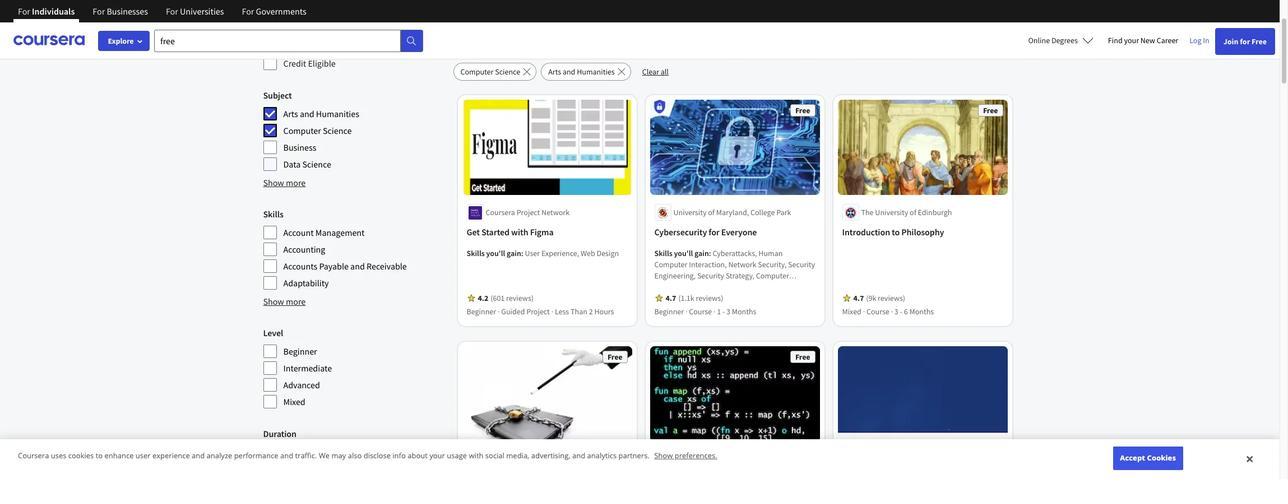 Task type: describe. For each thing, give the bounding box(es) containing it.
humanities inside subject group
[[316, 108, 359, 119]]

credit eligible
[[283, 58, 336, 69]]

user
[[136, 451, 151, 461]]

arts and humanities button
[[541, 63, 631, 81]]

4.7 (9k reviews)
[[854, 293, 906, 304]]

2 vertical spatial science
[[303, 159, 331, 170]]

0 vertical spatial project
[[517, 208, 540, 218]]

arts inside button
[[548, 67, 561, 77]]

the
[[861, 208, 874, 218]]

models,
[[683, 282, 709, 292]]

for for individuals
[[18, 6, 30, 17]]

reviews) for started
[[506, 293, 534, 304]]

accept
[[1120, 453, 1146, 463]]

user
[[525, 249, 540, 259]]

computer inside button
[[461, 67, 494, 77]]

clear all
[[642, 67, 669, 77]]

introduction to philosophy link
[[842, 226, 1003, 239]]

experience
[[152, 451, 190, 461]]

introduction
[[842, 227, 890, 238]]

governments
[[256, 6, 307, 17]]

course for (1.1k
[[689, 307, 712, 317]]

preferences.
[[675, 451, 717, 461]]

skills you'll gain :
[[655, 249, 713, 259]]

1 vertical spatial project
[[527, 307, 550, 317]]

accounts
[[283, 261, 317, 272]]

0 horizontal spatial to
[[96, 451, 103, 461]]

management inside skills group
[[316, 227, 365, 238]]

web
[[581, 249, 595, 259]]

2 inside "duration" group
[[322, 447, 327, 458]]

edinburgh
[[918, 208, 952, 218]]

for governments
[[242, 6, 307, 17]]

philosophy
[[902, 227, 944, 238]]

usage
[[447, 451, 467, 461]]

cybersecurity
[[655, 227, 707, 238]]

filter
[[263, 23, 288, 37]]

analytics
[[587, 451, 617, 461]]

skills group
[[263, 207, 447, 290]]

1 3 from the left
[[727, 307, 731, 317]]

explore button
[[98, 31, 150, 51]]

receivable
[[367, 261, 407, 272]]

2 · from the left
[[552, 307, 553, 317]]

4.7 for 4.7 (1.1k reviews)
[[666, 293, 676, 304]]

log in
[[1190, 35, 1210, 45]]

computer science inside subject group
[[283, 125, 352, 136]]

log in link
[[1184, 34, 1215, 47]]

6 · from the left
[[891, 307, 893, 317]]

and inside button
[[563, 67, 575, 77]]

mixed · course · 3 - 6 months
[[842, 307, 934, 317]]

may
[[332, 451, 346, 461]]

less inside "duration" group
[[283, 447, 300, 458]]

and inside the cyberattacks, human computer interaction, network security, security engineering, security strategy, computer security models, leadership and management, risk management, software security, computer security incident management
[[748, 282, 761, 292]]

introduction to philosophy
[[842, 227, 944, 238]]

1 horizontal spatial management,
[[762, 282, 807, 292]]

human
[[759, 249, 783, 259]]

show more button for data science
[[263, 176, 306, 190]]

1 vertical spatial security,
[[747, 293, 776, 304]]

- for 3
[[900, 307, 903, 317]]

1 horizontal spatial than
[[571, 307, 588, 317]]

university for university of washington
[[674, 455, 707, 465]]

we
[[319, 451, 330, 461]]

duration group
[[263, 427, 447, 479]]

1 horizontal spatial 2
[[589, 307, 593, 317]]

arts and humanities inside button
[[548, 67, 615, 77]]

level group
[[263, 326, 447, 409]]

accounts payable and receivable
[[283, 261, 407, 272]]

guided
[[501, 307, 525, 317]]

arts inside subject group
[[283, 108, 298, 119]]

for for businesses
[[93, 6, 105, 17]]

1 · from the left
[[498, 307, 500, 317]]

accept cookies
[[1120, 453, 1176, 463]]

months for beginner · course · 1 - 3 months
[[732, 307, 757, 317]]

security up risk
[[655, 282, 682, 292]]

3 · from the left
[[686, 307, 688, 317]]

engineering,
[[655, 271, 696, 281]]

account
[[283, 227, 314, 238]]

strategy,
[[726, 271, 755, 281]]

cybersecurity for everyone
[[655, 227, 757, 238]]

for for join
[[1240, 36, 1250, 47]]

eligible
[[308, 58, 336, 69]]

career
[[1157, 35, 1179, 45]]

leadership
[[710, 282, 746, 292]]

by
[[291, 23, 302, 37]]

in
[[1203, 35, 1210, 45]]

beginner for beginner
[[283, 346, 317, 357]]

than inside "duration" group
[[301, 447, 321, 458]]

risk
[[655, 293, 668, 304]]

online degrees button
[[1020, 28, 1103, 53]]

: for :
[[709, 249, 711, 259]]

online degrees
[[1029, 35, 1078, 45]]

university for university of toronto
[[486, 455, 519, 465]]

everyone
[[721, 227, 757, 238]]

gain for :
[[695, 249, 709, 259]]

data science
[[283, 159, 331, 170]]

of up introduction to philosophy link
[[910, 208, 917, 218]]

design
[[597, 249, 619, 259]]

4.2 (601 reviews)
[[478, 293, 534, 304]]

maryland,
[[716, 208, 749, 218]]

join for free
[[1224, 36, 1267, 47]]

show more button for adaptability
[[263, 295, 306, 308]]

get started with figma
[[467, 227, 554, 238]]

0 horizontal spatial network
[[542, 208, 570, 218]]

for for governments
[[242, 6, 254, 17]]

0 vertical spatial security,
[[758, 260, 787, 270]]

for individuals
[[18, 6, 75, 17]]

join for free link
[[1215, 28, 1276, 55]]

figma
[[530, 227, 554, 238]]

advanced
[[283, 380, 320, 391]]

reviews) for for
[[696, 293, 724, 304]]

performance
[[234, 451, 278, 461]]

with inside get started with figma link
[[511, 227, 528, 238]]

cyberattacks, human computer interaction, network security, security engineering, security strategy, computer security models, leadership and management, risk management, software security, computer security incident management
[[655, 249, 815, 315]]

(1.1k
[[679, 293, 695, 304]]

show more for data science
[[263, 177, 306, 188]]

university of washington
[[674, 455, 755, 465]]

coursera for coursera project network
[[486, 208, 515, 218]]

incident
[[683, 305, 710, 315]]

1 horizontal spatial hours
[[595, 307, 614, 317]]

cybersecurity for everyone link
[[655, 226, 816, 239]]

show preferences. link
[[654, 451, 717, 461]]

coursera for coursera uses cookies to enhance user experience and analyze performance and traffic. we may also disclose info about your usage with social media, advertising, and analytics partners. show preferences.
[[18, 451, 49, 461]]

uses
[[51, 451, 66, 461]]

1 vertical spatial management,
[[670, 293, 715, 304]]

join
[[1224, 36, 1239, 47]]

credit
[[283, 58, 306, 69]]

adaptability
[[283, 278, 329, 289]]

universities
[[180, 6, 224, 17]]

software
[[716, 293, 745, 304]]

accept cookies button
[[1113, 447, 1183, 470]]

analyze
[[207, 451, 232, 461]]

banner navigation
[[9, 0, 315, 31]]

less than 2 hours
[[283, 447, 351, 458]]

find your new career
[[1108, 35, 1179, 45]]



Task type: vqa. For each thing, say whether or not it's contained in the screenshot.
between
no



Task type: locate. For each thing, give the bounding box(es) containing it.
1 vertical spatial with
[[469, 451, 484, 461]]

: up interaction,
[[709, 249, 711, 259]]

mixed
[[842, 307, 862, 317], [283, 396, 305, 408]]

0 horizontal spatial you'll
[[486, 249, 505, 259]]

with down coursera project network
[[511, 227, 528, 238]]

management,
[[762, 282, 807, 292], [670, 293, 715, 304]]

data
[[283, 159, 301, 170]]

1 horizontal spatial 4.7
[[854, 293, 864, 304]]

0 vertical spatial hours
[[595, 307, 614, 317]]

humanities inside button
[[577, 67, 615, 77]]

account management
[[283, 227, 365, 238]]

computer science inside computer science button
[[461, 67, 520, 77]]

of up cybersecurity for everyone
[[708, 208, 715, 218]]

1 horizontal spatial humanities
[[577, 67, 615, 77]]

beginner for beginner · guided project · less than 2 hours
[[467, 307, 496, 317]]

1 vertical spatial humanities
[[316, 108, 359, 119]]

university left toronto
[[486, 455, 519, 465]]

college
[[751, 208, 775, 218]]

2 horizontal spatial skills
[[655, 249, 673, 259]]

show for adaptability
[[263, 296, 284, 307]]

traffic.
[[295, 451, 317, 461]]

What do you want to learn? text field
[[154, 29, 401, 52]]

(601
[[491, 293, 505, 304]]

management inside the cyberattacks, human computer interaction, network security, security engineering, security strategy, computer security models, leadership and management, risk management, software security, computer security incident management
[[712, 305, 755, 315]]

0 vertical spatial computer science
[[461, 67, 520, 77]]

explore
[[108, 36, 134, 46]]

for inside cybersecurity for everyone link
[[709, 227, 720, 238]]

1 - from the left
[[723, 307, 725, 317]]

1 vertical spatial show more
[[263, 296, 306, 307]]

- for 1
[[723, 307, 725, 317]]

5 · from the left
[[863, 307, 865, 317]]

0 vertical spatial management,
[[762, 282, 807, 292]]

partners.
[[619, 451, 650, 461]]

1
[[717, 307, 721, 317]]

1 : from the left
[[521, 249, 524, 259]]

level
[[263, 327, 283, 339]]

get started with figma link
[[467, 226, 628, 239]]

find your new career link
[[1103, 34, 1184, 48]]

0 vertical spatial with
[[511, 227, 528, 238]]

computer
[[461, 67, 494, 77], [283, 125, 321, 136], [655, 260, 688, 270], [756, 271, 789, 281], [777, 293, 810, 304]]

0 horizontal spatial management
[[316, 227, 365, 238]]

0 vertical spatial arts and humanities
[[548, 67, 615, 77]]

2 show more from the top
[[263, 296, 306, 307]]

4.2
[[478, 293, 488, 304]]

with
[[511, 227, 528, 238], [469, 451, 484, 461]]

skills inside group
[[263, 209, 284, 220]]

None search field
[[154, 29, 423, 52]]

get
[[467, 227, 480, 238]]

for
[[18, 6, 30, 17], [93, 6, 105, 17], [166, 6, 178, 17], [242, 6, 254, 17]]

show more down adaptability
[[263, 296, 306, 307]]

university for university of maryland, college park
[[674, 208, 707, 218]]

1 vertical spatial your
[[430, 451, 445, 461]]

1 vertical spatial 2
[[322, 447, 327, 458]]

more down adaptability
[[286, 296, 306, 307]]

subject
[[263, 90, 292, 101]]

coursera image
[[13, 32, 85, 49]]

0 horizontal spatial hours
[[329, 447, 351, 458]]

0 horizontal spatial than
[[301, 447, 321, 458]]

· down (601
[[498, 307, 500, 317]]

of for university of washington
[[708, 455, 715, 465]]

· down 4.7 (9k reviews) at the bottom right
[[863, 307, 865, 317]]

course down 4.7 (9k reviews) at the bottom right
[[867, 307, 890, 317]]

management up accounts payable and receivable
[[316, 227, 365, 238]]

reviews) up guided
[[506, 293, 534, 304]]

for left everyone
[[709, 227, 720, 238]]

4.7 left (9k
[[854, 293, 864, 304]]

1 vertical spatial computer science
[[283, 125, 352, 136]]

security down park
[[788, 260, 815, 270]]

3 left 6
[[895, 307, 899, 317]]

also
[[348, 451, 362, 461]]

1 more from the top
[[286, 177, 306, 188]]

for for universities
[[166, 6, 178, 17]]

for left universities on the left of the page
[[166, 6, 178, 17]]

filter by
[[263, 23, 302, 37]]

2 horizontal spatial beginner
[[655, 307, 684, 317]]

project up figma
[[517, 208, 540, 218]]

0 horizontal spatial 2
[[322, 447, 327, 458]]

accounting
[[283, 244, 325, 255]]

beginner down "4.2"
[[467, 307, 496, 317]]

1 vertical spatial to
[[96, 451, 103, 461]]

beginner · guided project · less than 2 hours
[[467, 307, 614, 317]]

course down 4.7 (1.1k reviews)
[[689, 307, 712, 317]]

1 gain from the left
[[507, 249, 521, 259]]

show
[[263, 177, 284, 188], [263, 296, 284, 307], [654, 451, 673, 461]]

degrees
[[1052, 35, 1078, 45]]

3 for from the left
[[166, 6, 178, 17]]

2 months from the left
[[910, 307, 934, 317]]

1 horizontal spatial mixed
[[842, 307, 862, 317]]

mixed down 4.7 (9k reviews) at the bottom right
[[842, 307, 862, 317]]

1 for from the left
[[18, 6, 30, 17]]

1 horizontal spatial less
[[555, 307, 569, 317]]

1 horizontal spatial beginner
[[467, 307, 496, 317]]

0 vertical spatial arts
[[548, 67, 561, 77]]

0 vertical spatial humanities
[[577, 67, 615, 77]]

0 vertical spatial show
[[263, 177, 284, 188]]

skills up engineering,
[[655, 249, 673, 259]]

and inside skills group
[[350, 261, 365, 272]]

management down software in the right bottom of the page
[[712, 305, 755, 315]]

1 vertical spatial coursera
[[18, 451, 49, 461]]

show more down data
[[263, 177, 306, 188]]

0 vertical spatial mixed
[[842, 307, 862, 317]]

coursera
[[486, 208, 515, 218], [18, 451, 49, 461]]

show for data science
[[263, 177, 284, 188]]

network inside the cyberattacks, human computer interaction, network security, security engineering, security strategy, computer security models, leadership and management, risk management, software security, computer security incident management
[[729, 260, 757, 270]]

you'll for user experience, web design
[[486, 249, 505, 259]]

skills up account
[[263, 209, 284, 220]]

1 vertical spatial less
[[283, 447, 300, 458]]

for universities
[[166, 6, 224, 17]]

0 horizontal spatial arts and humanities
[[283, 108, 359, 119]]

computer science button
[[453, 63, 537, 81]]

0 horizontal spatial for
[[709, 227, 720, 238]]

0 vertical spatial show more button
[[263, 176, 306, 190]]

0 horizontal spatial coursera
[[18, 451, 49, 461]]

1 you'll from the left
[[486, 249, 505, 259]]

gain
[[507, 249, 521, 259], [695, 249, 709, 259]]

your right about
[[430, 451, 445, 461]]

for left governments
[[242, 6, 254, 17]]

more for data science
[[286, 177, 306, 188]]

1 vertical spatial mixed
[[283, 396, 305, 408]]

to right cookies
[[96, 451, 103, 461]]

1 horizontal spatial course
[[867, 307, 890, 317]]

0 horizontal spatial gain
[[507, 249, 521, 259]]

less
[[555, 307, 569, 317], [283, 447, 300, 458]]

skills for skills
[[263, 209, 284, 220]]

1 show more button from the top
[[263, 176, 306, 190]]

business
[[283, 142, 316, 153]]

less down duration
[[283, 447, 300, 458]]

for inside join for free link
[[1240, 36, 1250, 47]]

university of toronto
[[486, 455, 555, 465]]

management, down models, on the bottom right of page
[[670, 293, 715, 304]]

clear all button
[[636, 63, 676, 81]]

0 horizontal spatial arts
[[283, 108, 298, 119]]

mixed for mixed
[[283, 396, 305, 408]]

4.7
[[666, 293, 676, 304], [854, 293, 864, 304]]

security down interaction,
[[697, 271, 724, 281]]

gain for user experience, web design
[[507, 249, 521, 259]]

to down 'the university of edinburgh'
[[892, 227, 900, 238]]

1 horizontal spatial gain
[[695, 249, 709, 259]]

1 horizontal spatial arts
[[548, 67, 561, 77]]

for left individuals
[[18, 6, 30, 17]]

0 vertical spatial show more
[[263, 177, 306, 188]]

0 vertical spatial 2
[[589, 307, 593, 317]]

for right 'join'
[[1240, 36, 1250, 47]]

0 horizontal spatial less
[[283, 447, 300, 458]]

university up the introduction to philosophy
[[875, 208, 908, 218]]

mixed for mixed · course · 3 - 6 months
[[842, 307, 862, 317]]

security down risk
[[655, 305, 682, 315]]

· right guided
[[552, 307, 553, 317]]

computer inside subject group
[[283, 125, 321, 136]]

media,
[[506, 451, 529, 461]]

0 horizontal spatial beginner
[[283, 346, 317, 357]]

network up strategy, at the right bottom
[[729, 260, 757, 270]]

coursera left uses
[[18, 451, 49, 461]]

show up the level
[[263, 296, 284, 307]]

0 horizontal spatial your
[[430, 451, 445, 461]]

1 vertical spatial arts and humanities
[[283, 108, 359, 119]]

network up get started with figma link
[[542, 208, 570, 218]]

months
[[732, 307, 757, 317], [910, 307, 934, 317]]

1 horizontal spatial computer science
[[461, 67, 520, 77]]

1 vertical spatial more
[[286, 296, 306, 307]]

show more button down data
[[263, 176, 306, 190]]

mixed inside level group
[[283, 396, 305, 408]]

park
[[777, 208, 791, 218]]

1 show more from the top
[[263, 177, 306, 188]]

science inside button
[[495, 67, 520, 77]]

for for cybersecurity
[[709, 227, 720, 238]]

2 vertical spatial show
[[654, 451, 673, 461]]

all
[[661, 67, 669, 77]]

0 vertical spatial than
[[571, 307, 588, 317]]

: left user
[[521, 249, 524, 259]]

gain left user
[[507, 249, 521, 259]]

project right guided
[[527, 307, 550, 317]]

coursera uses cookies to enhance user experience and analyze performance and traffic. we may also disclose info about your usage with social media, advertising, and analytics partners. show preferences.
[[18, 451, 717, 461]]

you'll down the cybersecurity
[[674, 249, 693, 259]]

2 course from the left
[[867, 307, 890, 317]]

beginner inside level group
[[283, 346, 317, 357]]

4 · from the left
[[714, 307, 716, 317]]

skills
[[263, 209, 284, 220], [467, 249, 485, 259], [655, 249, 673, 259]]

security, down the human
[[758, 260, 787, 270]]

1 vertical spatial network
[[729, 260, 757, 270]]

network
[[542, 208, 570, 218], [729, 260, 757, 270]]

online
[[1029, 35, 1050, 45]]

0 vertical spatial to
[[892, 227, 900, 238]]

your right the find
[[1124, 35, 1139, 45]]

1 months from the left
[[732, 307, 757, 317]]

you'll for :
[[674, 249, 693, 259]]

3 reviews) from the left
[[878, 293, 906, 304]]

arts
[[548, 67, 561, 77], [283, 108, 298, 119]]

0 horizontal spatial with
[[469, 451, 484, 461]]

- left 6
[[900, 307, 903, 317]]

mixed down advanced
[[283, 396, 305, 408]]

0 horizontal spatial humanities
[[316, 108, 359, 119]]

0 horizontal spatial 4.7
[[666, 293, 676, 304]]

1 vertical spatial show
[[263, 296, 284, 307]]

university up the cybersecurity
[[674, 208, 707, 218]]

show more for adaptability
[[263, 296, 306, 307]]

beginner up the intermediate
[[283, 346, 317, 357]]

1 horizontal spatial management
[[712, 305, 755, 315]]

· down the (1.1k
[[686, 307, 688, 317]]

show more button
[[263, 176, 306, 190], [263, 295, 306, 308]]

experience,
[[542, 249, 579, 259]]

with left the social
[[469, 451, 484, 461]]

0 vertical spatial more
[[286, 177, 306, 188]]

0 horizontal spatial :
[[521, 249, 524, 259]]

project
[[517, 208, 540, 218], [527, 307, 550, 317]]

you'll down started
[[486, 249, 505, 259]]

1 horizontal spatial arts and humanities
[[548, 67, 615, 77]]

more for adaptability
[[286, 296, 306, 307]]

(9k
[[866, 293, 877, 304]]

· left 6
[[891, 307, 893, 317]]

for left businesses
[[93, 6, 105, 17]]

course for (9k
[[867, 307, 890, 317]]

show right the partners.
[[654, 451, 673, 461]]

2 for from the left
[[93, 6, 105, 17]]

2 3 from the left
[[895, 307, 899, 317]]

0 vertical spatial coursera
[[486, 208, 515, 218]]

your
[[1124, 35, 1139, 45], [430, 451, 445, 461]]

1 course from the left
[[689, 307, 712, 317]]

4.7 (1.1k reviews)
[[666, 293, 724, 304]]

university left washington
[[674, 455, 707, 465]]

coursera up started
[[486, 208, 515, 218]]

0 horizontal spatial 3
[[727, 307, 731, 317]]

1 horizontal spatial :
[[709, 249, 711, 259]]

coursera project network
[[486, 208, 570, 218]]

management, down the human
[[762, 282, 807, 292]]

4 for from the left
[[242, 6, 254, 17]]

interaction,
[[689, 260, 727, 270]]

of left washington
[[708, 455, 715, 465]]

- right 1
[[723, 307, 725, 317]]

hours inside "duration" group
[[329, 447, 351, 458]]

2 show more button from the top
[[263, 295, 306, 308]]

1 vertical spatial than
[[301, 447, 321, 458]]

2 - from the left
[[900, 307, 903, 317]]

2 gain from the left
[[695, 249, 709, 259]]

months down software in the right bottom of the page
[[732, 307, 757, 317]]

4.7 for 4.7 (9k reviews)
[[854, 293, 864, 304]]

2 : from the left
[[709, 249, 711, 259]]

4.7 left the (1.1k
[[666, 293, 676, 304]]

and
[[563, 67, 575, 77], [300, 108, 314, 119], [350, 261, 365, 272], [748, 282, 761, 292], [192, 451, 205, 461], [280, 451, 293, 461], [572, 451, 585, 461]]

0 vertical spatial less
[[555, 307, 569, 317]]

skills for skills you'll gain : user experience, web design
[[467, 249, 485, 259]]

months for mixed · course · 3 - 6 months
[[910, 307, 934, 317]]

1 vertical spatial for
[[709, 227, 720, 238]]

toronto
[[529, 455, 555, 465]]

1 horizontal spatial for
[[1240, 36, 1250, 47]]

show more
[[263, 177, 306, 188], [263, 296, 306, 307]]

less right guided
[[555, 307, 569, 317]]

1 horizontal spatial 3
[[895, 307, 899, 317]]

payable
[[319, 261, 349, 272]]

disclose
[[364, 451, 391, 461]]

humanities up business
[[316, 108, 359, 119]]

arts and humanities inside subject group
[[283, 108, 359, 119]]

washington
[[716, 455, 755, 465]]

show down data
[[263, 177, 284, 188]]

reviews) up beginner · course · 1 - 3 months
[[696, 293, 724, 304]]

0 horizontal spatial management,
[[670, 293, 715, 304]]

subject group
[[263, 89, 447, 172]]

0 vertical spatial network
[[542, 208, 570, 218]]

0 horizontal spatial course
[[689, 307, 712, 317]]

3 right 1
[[727, 307, 731, 317]]

2 4.7 from the left
[[854, 293, 864, 304]]

2 more from the top
[[286, 296, 306, 307]]

1 horizontal spatial -
[[900, 307, 903, 317]]

1 horizontal spatial your
[[1124, 35, 1139, 45]]

1 vertical spatial science
[[323, 125, 352, 136]]

skills down get
[[467, 249, 485, 259]]

· left 1
[[714, 307, 716, 317]]

2
[[589, 307, 593, 317], [322, 447, 327, 458]]

hours
[[595, 307, 614, 317], [329, 447, 351, 458]]

1 horizontal spatial coursera
[[486, 208, 515, 218]]

·
[[498, 307, 500, 317], [552, 307, 553, 317], [686, 307, 688, 317], [714, 307, 716, 317], [863, 307, 865, 317], [891, 307, 893, 317]]

gain up interaction,
[[695, 249, 709, 259]]

0 vertical spatial science
[[495, 67, 520, 77]]

1 vertical spatial show more button
[[263, 295, 306, 308]]

more down data
[[286, 177, 306, 188]]

started
[[482, 227, 510, 238]]

1 vertical spatial hours
[[329, 447, 351, 458]]

0 horizontal spatial months
[[732, 307, 757, 317]]

of for university of maryland, college park
[[708, 208, 715, 218]]

1 reviews) from the left
[[506, 293, 534, 304]]

2 horizontal spatial reviews)
[[878, 293, 906, 304]]

beginner down risk
[[655, 307, 684, 317]]

free
[[1252, 36, 1267, 47], [796, 105, 810, 116], [983, 105, 998, 116], [608, 352, 623, 362], [796, 352, 810, 362]]

show more button down adaptability
[[263, 295, 306, 308]]

of for university of toronto
[[520, 455, 527, 465]]

log
[[1190, 35, 1202, 45]]

of left toronto
[[520, 455, 527, 465]]

social
[[485, 451, 505, 461]]

0 vertical spatial your
[[1124, 35, 1139, 45]]

1 vertical spatial management
[[712, 305, 755, 315]]

2 reviews) from the left
[[696, 293, 724, 304]]

and inside subject group
[[300, 108, 314, 119]]

skills for skills you'll gain :
[[655, 249, 673, 259]]

beginner for beginner · course · 1 - 3 months
[[655, 307, 684, 317]]

university
[[674, 208, 707, 218], [875, 208, 908, 218], [486, 455, 519, 465], [674, 455, 707, 465]]

university of maryland, college park
[[674, 208, 791, 218]]

1 4.7 from the left
[[666, 293, 676, 304]]

reviews) up mixed · course · 3 - 6 months at the right bottom of the page
[[878, 293, 906, 304]]

2 you'll from the left
[[674, 249, 693, 259]]

skills you'll gain : user experience, web design
[[467, 249, 619, 259]]

1 horizontal spatial to
[[892, 227, 900, 238]]

0 horizontal spatial mixed
[[283, 396, 305, 408]]

for businesses
[[93, 6, 148, 17]]

0 horizontal spatial reviews)
[[506, 293, 534, 304]]

find
[[1108, 35, 1123, 45]]

humanities left clear
[[577, 67, 615, 77]]

1 horizontal spatial with
[[511, 227, 528, 238]]

months right 6
[[910, 307, 934, 317]]

1 horizontal spatial network
[[729, 260, 757, 270]]

1 horizontal spatial you'll
[[674, 249, 693, 259]]

the university of edinburgh
[[861, 208, 952, 218]]

0 vertical spatial management
[[316, 227, 365, 238]]

security, right software in the right bottom of the page
[[747, 293, 776, 304]]

1 horizontal spatial reviews)
[[696, 293, 724, 304]]

0 horizontal spatial computer science
[[283, 125, 352, 136]]

: for user experience, web design
[[521, 249, 524, 259]]



